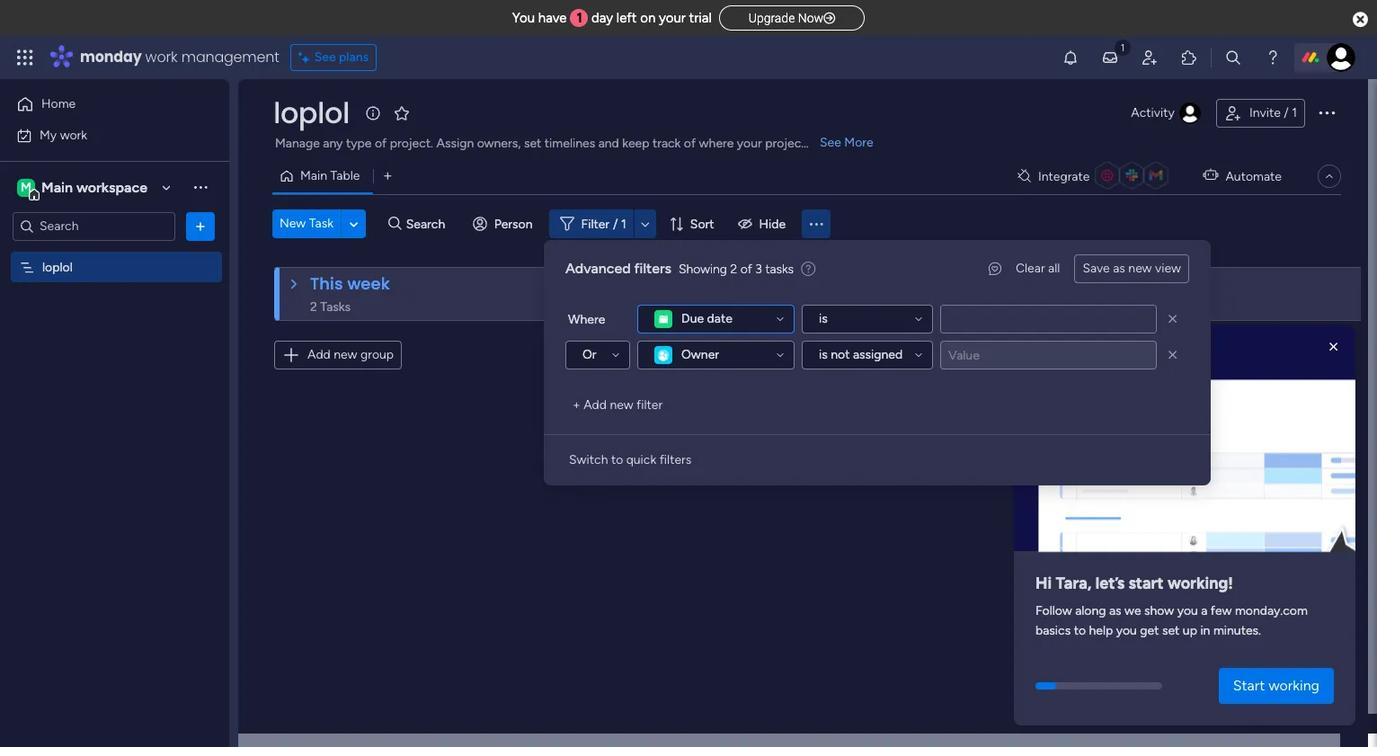Task type: locate. For each thing, give the bounding box(es) containing it.
manage any type of project. assign owners, set timelines and keep track of where your project stands.
[[275, 136, 849, 151]]

1 remove sort image from the top
[[1165, 310, 1183, 328]]

see more link
[[818, 134, 876, 152]]

quick
[[627, 452, 657, 468]]

0 vertical spatial loplol
[[273, 93, 350, 133]]

a
[[1202, 604, 1208, 619]]

Search in workspace field
[[38, 216, 150, 237]]

few
[[1211, 604, 1232, 619]]

you
[[1178, 604, 1199, 619], [1117, 623, 1137, 639]]

work right monday
[[145, 47, 178, 67]]

1 left arrow down "icon"
[[621, 216, 627, 232]]

0 horizontal spatial /
[[613, 216, 618, 232]]

integrate
[[1039, 169, 1090, 184]]

help
[[1089, 623, 1114, 639]]

advanced
[[566, 260, 631, 277]]

2 horizontal spatial 1
[[1292, 105, 1298, 121]]

1 horizontal spatial loplol
[[273, 93, 350, 133]]

/ right invite
[[1284, 105, 1289, 121]]

to left "help"
[[1074, 623, 1086, 639]]

2
[[731, 261, 738, 277]]

hide
[[759, 216, 786, 232]]

autopilot image
[[1204, 164, 1219, 187]]

of inside advanced filters showing 2 of 3 tasks
[[741, 261, 753, 277]]

main right workspace image
[[41, 179, 73, 196]]

1 vertical spatial to
[[1074, 623, 1086, 639]]

add view image
[[384, 170, 392, 183]]

m
[[21, 179, 31, 195]]

start
[[1234, 677, 1265, 694]]

as left 'we'
[[1110, 604, 1122, 619]]

to left quick
[[611, 452, 623, 468]]

set
[[524, 136, 542, 151], [1163, 623, 1180, 639]]

main
[[300, 168, 327, 183], [41, 179, 73, 196]]

save
[[1083, 261, 1110, 276]]

Value field
[[941, 341, 1157, 370]]

add new group button
[[274, 341, 402, 370]]

search everything image
[[1225, 49, 1243, 67]]

clear all button
[[1009, 254, 1068, 283]]

1 vertical spatial is
[[819, 347, 828, 362]]

loplol down search in workspace field on the top left of the page
[[42, 259, 73, 275]]

2 horizontal spatial new
[[1129, 261, 1153, 276]]

assigned
[[853, 347, 903, 362]]

my
[[40, 127, 57, 143]]

1 horizontal spatial new
[[610, 397, 634, 413]]

0 vertical spatial 1
[[577, 10, 583, 26]]

clear all
[[1016, 261, 1061, 276]]

0 horizontal spatial add
[[308, 347, 331, 362]]

any
[[323, 136, 343, 151]]

project
[[765, 136, 806, 151]]

you left a
[[1178, 604, 1199, 619]]

0 vertical spatial filters
[[634, 260, 672, 277]]

1 horizontal spatial to
[[1074, 623, 1086, 639]]

2 horizontal spatial of
[[741, 261, 753, 277]]

tara,
[[1056, 574, 1092, 594]]

follow along as we show you a few monday.com basics to help you get set up in minutes.
[[1036, 604, 1308, 639]]

1 right invite
[[1292, 105, 1298, 121]]

assign
[[437, 136, 474, 151]]

hi
[[1036, 574, 1052, 594]]

set inside follow along as we show you a few monday.com basics to help you get set up in minutes.
[[1163, 623, 1180, 639]]

progress bar
[[1036, 683, 1057, 690]]

tara schultz image
[[1327, 43, 1356, 72]]

1 vertical spatial filters
[[660, 452, 692, 468]]

0 vertical spatial is
[[819, 311, 828, 326]]

2 vertical spatial new
[[610, 397, 634, 413]]

or
[[583, 347, 597, 362]]

0 vertical spatial new
[[1129, 261, 1153, 276]]

remove sort image
[[1165, 310, 1183, 328], [1165, 346, 1183, 364]]

/ inside button
[[1284, 105, 1289, 121]]

work right my
[[60, 127, 87, 143]]

follow
[[1036, 604, 1073, 619]]

option
[[0, 251, 229, 254]]

filters inside button
[[660, 452, 692, 468]]

loplol inside list box
[[42, 259, 73, 275]]

1 vertical spatial loplol
[[42, 259, 73, 275]]

add right +
[[584, 397, 607, 413]]

main inside workspace selection element
[[41, 179, 73, 196]]

my work button
[[11, 121, 193, 150]]

1 vertical spatial add
[[584, 397, 607, 413]]

upgrade now link
[[719, 5, 865, 30]]

main for main table
[[300, 168, 327, 183]]

0 vertical spatial work
[[145, 47, 178, 67]]

see for see plans
[[314, 49, 336, 65]]

1 vertical spatial see
[[820, 135, 842, 150]]

1 vertical spatial as
[[1110, 604, 1122, 619]]

filters
[[634, 260, 672, 277], [660, 452, 692, 468]]

learn more image
[[801, 261, 816, 278]]

as right save
[[1114, 261, 1126, 276]]

filter / 1
[[581, 216, 627, 232]]

/ for filter
[[613, 216, 618, 232]]

is left 'not' at top
[[819, 347, 828, 362]]

start working
[[1234, 677, 1320, 694]]

loplol up manage
[[273, 93, 350, 133]]

2 vertical spatial 1
[[621, 216, 627, 232]]

of left 3 at top right
[[741, 261, 753, 277]]

main inside button
[[300, 168, 327, 183]]

see left more
[[820, 135, 842, 150]]

switch to quick filters button
[[562, 446, 699, 475]]

work inside my work 'button'
[[60, 127, 87, 143]]

see inside button
[[314, 49, 336, 65]]

new
[[1129, 261, 1153, 276], [334, 347, 357, 362], [610, 397, 634, 413]]

see for see more
[[820, 135, 842, 150]]

1 for filter
[[621, 216, 627, 232]]

see
[[314, 49, 336, 65], [820, 135, 842, 150]]

0 vertical spatial remove sort image
[[1165, 310, 1183, 328]]

collapse board header image
[[1323, 169, 1337, 183]]

inbox image
[[1102, 49, 1120, 67]]

dapulse integrations image
[[1018, 170, 1031, 183]]

dapulse close image
[[1353, 11, 1369, 29]]

add
[[308, 347, 331, 362], [584, 397, 607, 413]]

workspace options image
[[192, 178, 210, 196]]

switch
[[569, 452, 608, 468]]

0 horizontal spatial your
[[659, 10, 686, 26]]

1 vertical spatial /
[[613, 216, 618, 232]]

0 horizontal spatial of
[[375, 136, 387, 151]]

of right track
[[684, 136, 696, 151]]

trial
[[689, 10, 712, 26]]

new for save
[[1129, 261, 1153, 276]]

0 vertical spatial your
[[659, 10, 686, 26]]

0 vertical spatial /
[[1284, 105, 1289, 121]]

1 horizontal spatial your
[[737, 136, 762, 151]]

have
[[538, 10, 567, 26]]

1 vertical spatial work
[[60, 127, 87, 143]]

1 horizontal spatial you
[[1178, 604, 1199, 619]]

1 left day
[[577, 10, 583, 26]]

1 inside button
[[1292, 105, 1298, 121]]

new task button
[[272, 210, 341, 238]]

arrow down image
[[635, 213, 656, 235]]

1 is from the top
[[819, 311, 828, 326]]

left
[[617, 10, 637, 26]]

1 horizontal spatial 1
[[621, 216, 627, 232]]

2 remove sort image from the top
[[1165, 346, 1183, 364]]

owners,
[[477, 136, 521, 151]]

1 horizontal spatial set
[[1163, 623, 1180, 639]]

is not assigned
[[819, 347, 903, 362]]

0 horizontal spatial to
[[611, 452, 623, 468]]

upgrade now
[[749, 11, 824, 25]]

up
[[1183, 623, 1198, 639]]

see left plans
[[314, 49, 336, 65]]

0 vertical spatial set
[[524, 136, 542, 151]]

0 vertical spatial you
[[1178, 604, 1199, 619]]

0 vertical spatial as
[[1114, 261, 1126, 276]]

activity button
[[1124, 99, 1209, 128]]

3
[[756, 261, 763, 277]]

new left view
[[1129, 261, 1153, 276]]

add left "group"
[[308, 347, 331, 362]]

0 horizontal spatial see
[[314, 49, 336, 65]]

new
[[280, 216, 306, 231]]

add to favorites image
[[393, 104, 411, 122]]

you down 'we'
[[1117, 623, 1137, 639]]

start working button
[[1219, 668, 1335, 704]]

0 horizontal spatial work
[[60, 127, 87, 143]]

your right "on"
[[659, 10, 686, 26]]

week
[[347, 272, 390, 295]]

filters right quick
[[660, 452, 692, 468]]

options image
[[192, 217, 210, 235]]

1 horizontal spatial add
[[584, 397, 607, 413]]

0 horizontal spatial you
[[1117, 623, 1137, 639]]

add inside add new group button
[[308, 347, 331, 362]]

1 horizontal spatial /
[[1284, 105, 1289, 121]]

0 horizontal spatial main
[[41, 179, 73, 196]]

new left "group"
[[334, 347, 357, 362]]

where
[[699, 136, 734, 151]]

main table
[[300, 168, 360, 183]]

1 vertical spatial you
[[1117, 623, 1137, 639]]

1 vertical spatial remove sort image
[[1165, 346, 1183, 364]]

home
[[41, 96, 76, 112]]

1 horizontal spatial work
[[145, 47, 178, 67]]

new left filter
[[610, 397, 634, 413]]

set left up
[[1163, 623, 1180, 639]]

0 horizontal spatial 1
[[577, 10, 583, 26]]

0 horizontal spatial new
[[334, 347, 357, 362]]

set right owners,
[[524, 136, 542, 151]]

main workspace
[[41, 179, 147, 196]]

filters down arrow down "icon"
[[634, 260, 672, 277]]

0 horizontal spatial set
[[524, 136, 542, 151]]

2 is from the top
[[819, 347, 828, 362]]

0 vertical spatial add
[[308, 347, 331, 362]]

Search field
[[402, 211, 456, 237]]

1 horizontal spatial see
[[820, 135, 842, 150]]

show board description image
[[362, 104, 384, 122]]

your right where at the right top
[[737, 136, 762, 151]]

1 horizontal spatial main
[[300, 168, 327, 183]]

0 vertical spatial to
[[611, 452, 623, 468]]

work for monday
[[145, 47, 178, 67]]

advanced filters showing 2 of 3 tasks
[[566, 260, 794, 277]]

is up is not assigned
[[819, 311, 828, 326]]

new for +
[[610, 397, 634, 413]]

monday work management
[[80, 47, 279, 67]]

show
[[1145, 604, 1175, 619]]

/ right the filter
[[613, 216, 618, 232]]

1 vertical spatial 1
[[1292, 105, 1298, 121]]

1 vertical spatial new
[[334, 347, 357, 362]]

help button
[[1225, 696, 1288, 726]]

as inside button
[[1114, 261, 1126, 276]]

is for is
[[819, 311, 828, 326]]

your
[[659, 10, 686, 26], [737, 136, 762, 151]]

of right type
[[375, 136, 387, 151]]

0 horizontal spatial loplol
[[42, 259, 73, 275]]

as
[[1114, 261, 1126, 276], [1110, 604, 1122, 619]]

lottie animation element
[[1014, 326, 1356, 559]]

1 vertical spatial your
[[737, 136, 762, 151]]

0 vertical spatial see
[[314, 49, 336, 65]]

as inside follow along as we show you a few monday.com basics to help you get set up in minutes.
[[1110, 604, 1122, 619]]

1 vertical spatial set
[[1163, 623, 1180, 639]]

main left table
[[300, 168, 327, 183]]



Task type: vqa. For each thing, say whether or not it's contained in the screenshot.
"Expand board header" 'image'
no



Task type: describe. For each thing, give the bounding box(es) containing it.
remove sort image for is not assigned
[[1165, 346, 1183, 364]]

dapulse rightstroke image
[[824, 12, 836, 25]]

start
[[1129, 574, 1164, 594]]

along
[[1076, 604, 1107, 619]]

owner
[[682, 347, 719, 362]]

loplol list box
[[0, 248, 229, 525]]

timelines
[[545, 136, 595, 151]]

invite
[[1250, 105, 1281, 121]]

add inside the + add new filter button
[[584, 397, 607, 413]]

clear
[[1016, 261, 1046, 276]]

1 for you
[[577, 10, 583, 26]]

Status field
[[755, 270, 800, 290]]

help
[[1240, 702, 1272, 720]]

1 image
[[1115, 37, 1131, 57]]

tasks
[[766, 261, 794, 277]]

+ add new filter
[[573, 397, 663, 413]]

workspace selection element
[[17, 177, 150, 200]]

my work
[[40, 127, 87, 143]]

let's
[[1096, 574, 1125, 594]]

v2 user feedback image
[[989, 259, 1002, 278]]

new task
[[280, 216, 334, 231]]

v2 search image
[[389, 214, 402, 234]]

this week
[[310, 272, 390, 295]]

all
[[1049, 261, 1061, 276]]

where
[[568, 312, 605, 327]]

type
[[346, 136, 372, 151]]

is for is not assigned
[[819, 347, 828, 362]]

1 for invite
[[1292, 105, 1298, 121]]

date
[[707, 311, 733, 326]]

due
[[682, 311, 704, 326]]

day
[[592, 10, 613, 26]]

due date
[[682, 311, 733, 326]]

you
[[512, 10, 535, 26]]

see plans button
[[290, 44, 377, 71]]

sort button
[[662, 210, 725, 238]]

+
[[573, 397, 581, 413]]

/ for invite
[[1284, 105, 1289, 121]]

monday.com
[[1236, 604, 1308, 619]]

see more
[[820, 135, 874, 150]]

remove sort image for is
[[1165, 310, 1183, 328]]

add new group
[[308, 347, 394, 362]]

workspace image
[[17, 178, 35, 197]]

loplol field
[[269, 93, 354, 133]]

view
[[1156, 261, 1182, 276]]

+ add new filter button
[[566, 391, 670, 420]]

1 horizontal spatial of
[[684, 136, 696, 151]]

hide button
[[731, 210, 797, 238]]

work for my
[[60, 127, 87, 143]]

plans
[[339, 49, 369, 65]]

filter
[[581, 216, 610, 232]]

basics
[[1036, 623, 1071, 639]]

we
[[1125, 604, 1142, 619]]

working!
[[1168, 574, 1234, 594]]

invite / 1
[[1250, 105, 1298, 121]]

help image
[[1264, 49, 1282, 67]]

options image
[[1317, 101, 1338, 123]]

in
[[1201, 623, 1211, 639]]

and
[[599, 136, 619, 151]]

this
[[310, 272, 343, 295]]

workspace
[[76, 179, 147, 196]]

now
[[798, 11, 824, 25]]

manage
[[275, 136, 320, 151]]

lottie animation image
[[1014, 333, 1356, 559]]

notifications image
[[1062, 49, 1080, 67]]

table
[[330, 168, 360, 183]]

person
[[494, 216, 533, 232]]

to inside follow along as we show you a few monday.com basics to help you get set up in minutes.
[[1074, 623, 1086, 639]]

to inside button
[[611, 452, 623, 468]]

project.
[[390, 136, 433, 151]]

monday
[[80, 47, 142, 67]]

select product image
[[16, 49, 34, 67]]

stands.
[[809, 136, 849, 151]]

angle down image
[[350, 217, 358, 231]]

main for main workspace
[[41, 179, 73, 196]]

management
[[181, 47, 279, 67]]

on
[[640, 10, 656, 26]]

person button
[[466, 210, 544, 238]]

showing
[[679, 261, 728, 277]]

close image
[[1326, 338, 1344, 356]]

track
[[653, 136, 681, 151]]

home button
[[11, 90, 193, 119]]

minutes.
[[1214, 623, 1262, 639]]

save as new view button
[[1075, 254, 1190, 283]]

you have 1 day left on your trial
[[512, 10, 712, 26]]

see plans
[[314, 49, 369, 65]]

menu image
[[808, 215, 826, 233]]

invite / 1 button
[[1217, 99, 1306, 128]]

main table button
[[272, 162, 374, 191]]

upgrade
[[749, 11, 795, 25]]

invite members image
[[1141, 49, 1159, 67]]

status
[[759, 272, 796, 287]]

This week field
[[306, 272, 395, 296]]

apps image
[[1181, 49, 1199, 67]]

switch to quick filters
[[569, 452, 692, 468]]

get
[[1141, 623, 1160, 639]]

group
[[361, 347, 394, 362]]

working
[[1269, 677, 1320, 694]]

sort
[[690, 216, 714, 232]]

more
[[845, 135, 874, 150]]

activity
[[1132, 105, 1175, 121]]

save as new view
[[1083, 261, 1182, 276]]



